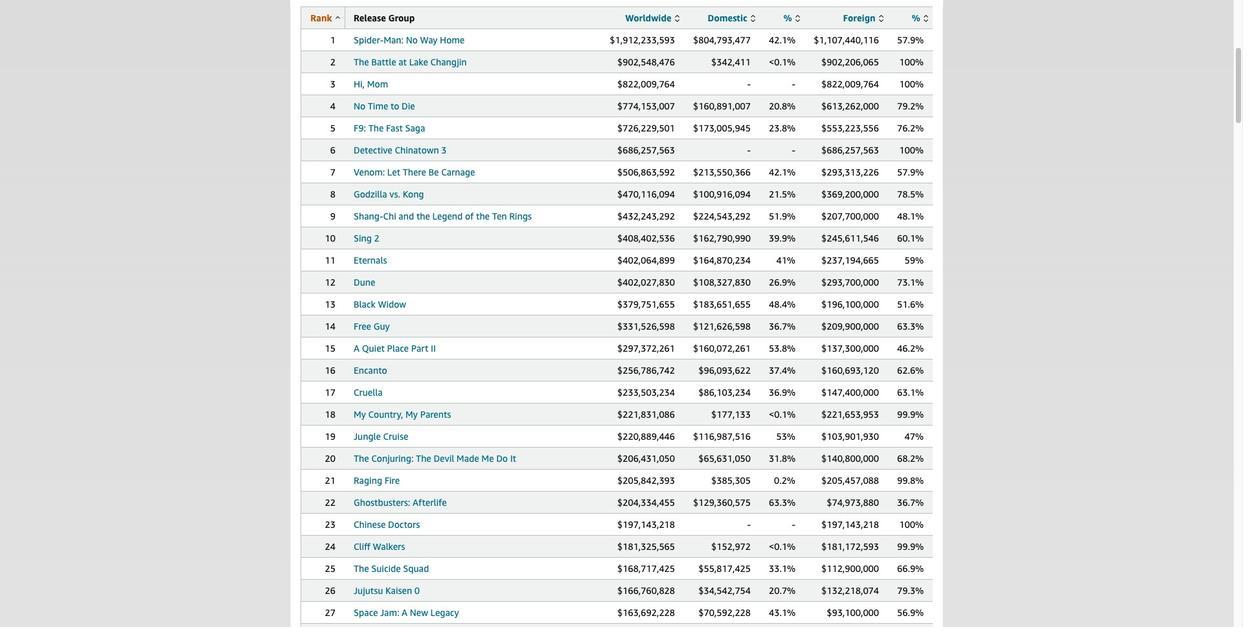 Task type: locate. For each thing, give the bounding box(es) containing it.
0 horizontal spatial $686,257,563
[[618, 145, 675, 156]]

20.7%
[[769, 585, 796, 596]]

suicide
[[372, 563, 401, 574]]

42.1% up 21.5%
[[769, 167, 796, 178]]

the right f9:
[[369, 122, 384, 134]]

1 horizontal spatial 36.7%
[[898, 497, 924, 508]]

$197,143,218 up the $181,172,593
[[822, 519, 879, 530]]

<0.1% up 33.1%
[[769, 541, 796, 552]]

3 <0.1% from the top
[[769, 541, 796, 552]]

100% for $822,009,764
[[900, 78, 924, 89]]

0.2%
[[774, 475, 796, 486]]

- down $173,005,945
[[748, 145, 751, 156]]

59%
[[905, 255, 924, 266]]

0 vertical spatial 99.9%
[[898, 409, 924, 420]]

- down $342,411
[[748, 78, 751, 89]]

6
[[330, 145, 336, 156]]

$86,103,234
[[699, 387, 751, 398]]

0 horizontal spatial the
[[417, 211, 430, 222]]

it
[[510, 453, 516, 464]]

13
[[325, 299, 336, 310]]

% link right foreign link
[[912, 12, 929, 23]]

2 57.9% from the top
[[898, 167, 924, 178]]

$221,653,953
[[822, 409, 879, 420]]

3 up carnage
[[442, 145, 447, 156]]

2 99.9% from the top
[[898, 541, 924, 552]]

57.9%
[[898, 34, 924, 45], [898, 167, 924, 178]]

% right foreign link
[[912, 12, 921, 23]]

1 $197,143,218 from the left
[[618, 519, 675, 530]]

36.7% up 53.8%
[[769, 321, 796, 332]]

26
[[325, 585, 336, 596]]

battle
[[372, 56, 396, 67]]

57.9% up 78.5%
[[898, 167, 924, 178]]

63.3% down 0.2%
[[769, 497, 796, 508]]

1 % link from the left
[[784, 12, 800, 23]]

42.1% for $804,793,477
[[769, 34, 796, 45]]

chinese doctors link
[[354, 519, 420, 530]]

the for suicide
[[354, 563, 369, 574]]

1 % from the left
[[784, 12, 792, 23]]

1 vertical spatial 57.9%
[[898, 167, 924, 178]]

51.6%
[[898, 299, 924, 310]]

$686,257,563 up $293,313,226
[[822, 145, 879, 156]]

0 vertical spatial <0.1%
[[769, 56, 796, 67]]

the right the and
[[417, 211, 430, 222]]

0 horizontal spatial $822,009,764
[[618, 78, 675, 89]]

48.1%
[[898, 211, 924, 222]]

2 vertical spatial <0.1%
[[769, 541, 796, 552]]

36.7% down 99.8%
[[898, 497, 924, 508]]

53%
[[777, 431, 796, 442]]

0 horizontal spatial 36.7%
[[769, 321, 796, 332]]

15
[[325, 343, 336, 354]]

widow
[[378, 299, 406, 310]]

kong
[[403, 189, 424, 200]]

1 vertical spatial 42.1%
[[769, 167, 796, 178]]

100% for $686,257,563
[[900, 145, 924, 156]]

the up hi,
[[354, 56, 369, 67]]

the for conjuring:
[[354, 453, 369, 464]]

<0.1% up 20.8%
[[769, 56, 796, 67]]

no left way
[[406, 34, 418, 45]]

no left time
[[354, 100, 366, 111]]

1 horizontal spatial the
[[476, 211, 490, 222]]

62.6%
[[898, 365, 924, 376]]

16
[[325, 365, 336, 376]]

$173,005,945
[[693, 122, 751, 134]]

0 horizontal spatial 63.3%
[[769, 497, 796, 508]]

14
[[325, 321, 336, 332]]

cliff
[[354, 541, 371, 552]]

1 horizontal spatial a
[[402, 607, 408, 618]]

ten
[[492, 211, 507, 222]]

ghostbusters:
[[354, 497, 410, 508]]

99.9% up 66.9%
[[898, 541, 924, 552]]

60.1%
[[898, 233, 924, 244]]

2 down 1
[[330, 56, 336, 67]]

$402,027,830
[[618, 277, 675, 288]]

2 100% from the top
[[900, 78, 924, 89]]

$197,143,218 down $204,334,455
[[618, 519, 675, 530]]

1 57.9% from the top
[[898, 34, 924, 45]]

21
[[325, 475, 336, 486]]

1 horizontal spatial $686,257,563
[[822, 145, 879, 156]]

0 vertical spatial 3
[[330, 78, 336, 89]]

shang-chi and the legend of the ten rings link
[[354, 211, 532, 222]]

1 horizontal spatial % link
[[912, 12, 929, 23]]

a quiet place part ii link
[[354, 343, 436, 354]]

$256,786,742
[[618, 365, 675, 376]]

jujutsu
[[354, 585, 383, 596]]

1 horizontal spatial my
[[406, 409, 418, 420]]

rank link
[[311, 12, 340, 23], [311, 12, 340, 23]]

99.8%
[[898, 475, 924, 486]]

$506,863,592
[[618, 167, 675, 178]]

0 vertical spatial 42.1%
[[769, 34, 796, 45]]

42.1% for $213,550,366
[[769, 167, 796, 178]]

1 99.9% from the top
[[898, 409, 924, 420]]

% right domestic link
[[784, 12, 792, 23]]

shang-chi and the legend of the ten rings
[[354, 211, 532, 222]]

the down jungle
[[354, 453, 369, 464]]

2
[[330, 56, 336, 67], [374, 233, 380, 244]]

godzilla vs. kong link
[[354, 189, 424, 200]]

0 horizontal spatial % link
[[784, 12, 800, 23]]

0 horizontal spatial a
[[354, 343, 360, 354]]

2 42.1% from the top
[[769, 167, 796, 178]]

$822,009,764 down $902,206,065 at the right top of the page
[[822, 78, 879, 89]]

$112,900,000
[[822, 563, 879, 574]]

0 horizontal spatial no
[[354, 100, 366, 111]]

2 % from the left
[[912, 12, 921, 23]]

56.9%
[[898, 607, 924, 618]]

$164,870,234
[[693, 255, 751, 266]]

$369,200,000
[[822, 189, 879, 200]]

99.9% for $221,653,953
[[898, 409, 924, 420]]

2 <0.1% from the top
[[769, 409, 796, 420]]

0 horizontal spatial my
[[354, 409, 366, 420]]

my up jungle
[[354, 409, 366, 420]]

42.1% right "$804,793,477"
[[769, 34, 796, 45]]

fire
[[385, 475, 400, 486]]

1 horizontal spatial %
[[912, 12, 921, 23]]

- down 0.2%
[[792, 519, 796, 530]]

63.3% down '51.6%'
[[898, 321, 924, 332]]

0 vertical spatial 57.9%
[[898, 34, 924, 45]]

1 vertical spatial <0.1%
[[769, 409, 796, 420]]

jam:
[[380, 607, 399, 618]]

0 vertical spatial 2
[[330, 56, 336, 67]]

chi
[[383, 211, 396, 222]]

21.5%
[[769, 189, 796, 200]]

1 horizontal spatial $197,143,218
[[822, 519, 879, 530]]

0 horizontal spatial 2
[[330, 56, 336, 67]]

1 vertical spatial 3
[[442, 145, 447, 156]]

2 my from the left
[[406, 409, 418, 420]]

free guy
[[354, 321, 390, 332]]

57.9% right "$1,107,440,116"
[[898, 34, 924, 45]]

% link right domestic link
[[784, 12, 800, 23]]

the suicide squad
[[354, 563, 429, 574]]

carnage
[[441, 167, 475, 178]]

53.8%
[[769, 343, 796, 354]]

parents
[[420, 409, 451, 420]]

- down the 23.8%
[[792, 145, 796, 156]]

1 <0.1% from the top
[[769, 56, 796, 67]]

1 horizontal spatial 2
[[374, 233, 380, 244]]

encanto link
[[354, 365, 387, 376]]

my left the parents
[[406, 409, 418, 420]]

$686,257,563 down $726,229,501
[[618, 145, 675, 156]]

1 42.1% from the top
[[769, 34, 796, 45]]

1 horizontal spatial $822,009,764
[[822, 78, 879, 89]]

3 up "4"
[[330, 78, 336, 89]]

hi,
[[354, 78, 365, 89]]

10
[[325, 233, 336, 244]]

<0.1%
[[769, 56, 796, 67], [769, 409, 796, 420], [769, 541, 796, 552]]

rings
[[510, 211, 532, 222]]

<0.1% down the 36.9%
[[769, 409, 796, 420]]

1 vertical spatial 63.3%
[[769, 497, 796, 508]]

the down cliff
[[354, 563, 369, 574]]

0 vertical spatial no
[[406, 34, 418, 45]]

99.9% down 63.1%
[[898, 409, 924, 420]]

2 right sing
[[374, 233, 380, 244]]

chinese doctors
[[354, 519, 420, 530]]

0 horizontal spatial %
[[784, 12, 792, 23]]

f9: the fast saga
[[354, 122, 425, 134]]

5
[[330, 122, 336, 134]]

vs.
[[390, 189, 401, 200]]

1 100% from the top
[[900, 56, 924, 67]]

0 horizontal spatial 3
[[330, 78, 336, 89]]

23.8%
[[769, 122, 796, 134]]

a quiet place part ii
[[354, 343, 436, 354]]

sing
[[354, 233, 372, 244]]

0 horizontal spatial $197,143,218
[[618, 519, 675, 530]]

47%
[[905, 431, 924, 442]]

lake
[[409, 56, 428, 67]]

the suicide squad link
[[354, 563, 429, 574]]

the right of
[[476, 211, 490, 222]]

conjuring:
[[372, 453, 414, 464]]

1 vertical spatial no
[[354, 100, 366, 111]]

1 vertical spatial 36.7%
[[898, 497, 924, 508]]

me
[[482, 453, 494, 464]]

100% for $197,143,218
[[900, 519, 924, 530]]

1 vertical spatial 99.9%
[[898, 541, 924, 552]]

f9: the fast saga link
[[354, 122, 425, 134]]

76.2%
[[898, 122, 924, 134]]

$822,009,764 down $902,548,476
[[618, 78, 675, 89]]

3 100% from the top
[[900, 145, 924, 156]]

63.3%
[[898, 321, 924, 332], [769, 497, 796, 508]]

part
[[411, 343, 429, 354]]

afterlife
[[413, 497, 447, 508]]

79.3%
[[898, 585, 924, 596]]

$902,548,476
[[618, 56, 675, 67]]

0 vertical spatial 63.3%
[[898, 321, 924, 332]]

$160,693,120
[[822, 365, 879, 376]]

a left new
[[402, 607, 408, 618]]

4 100% from the top
[[900, 519, 924, 530]]

no
[[406, 34, 418, 45], [354, 100, 366, 111]]

1 my from the left
[[354, 409, 366, 420]]

black
[[354, 299, 376, 310]]

way
[[420, 34, 438, 45]]

$686,257,563
[[618, 145, 675, 156], [822, 145, 879, 156]]

a left quiet
[[354, 343, 360, 354]]

eternals
[[354, 255, 387, 266]]



Task type: describe. For each thing, give the bounding box(es) containing it.
legend
[[433, 211, 463, 222]]

squad
[[403, 563, 429, 574]]

space
[[354, 607, 378, 618]]

there
[[403, 167, 426, 178]]

$213,550,366
[[693, 167, 751, 178]]

1 $686,257,563 from the left
[[618, 145, 675, 156]]

detective chinatown 3
[[354, 145, 447, 156]]

legacy
[[431, 607, 459, 618]]

chinatown
[[395, 145, 439, 156]]

73.1%
[[898, 277, 924, 288]]

$224,543,292
[[693, 211, 751, 222]]

of
[[465, 211, 474, 222]]

1 horizontal spatial no
[[406, 34, 418, 45]]

$206,431,050
[[618, 453, 675, 464]]

domestic
[[708, 12, 748, 23]]

$402,064,899
[[618, 255, 675, 266]]

0 vertical spatial a
[[354, 343, 360, 354]]

kaisen
[[386, 585, 412, 596]]

$166,760,828
[[618, 585, 675, 596]]

guy
[[374, 321, 390, 332]]

46.2%
[[898, 343, 924, 354]]

$163,692,228
[[618, 607, 675, 618]]

godzilla
[[354, 189, 387, 200]]

cliff walkers link
[[354, 541, 405, 552]]

8
[[330, 189, 336, 200]]

release group
[[354, 12, 415, 23]]

23
[[325, 519, 336, 530]]

f9:
[[354, 122, 366, 134]]

12
[[325, 277, 336, 288]]

$177,133
[[712, 409, 751, 420]]

cruella
[[354, 387, 383, 398]]

1 $822,009,764 from the left
[[618, 78, 675, 89]]

and
[[399, 211, 414, 222]]

$55,817,425
[[699, 563, 751, 574]]

encanto
[[354, 365, 387, 376]]

free guy link
[[354, 321, 390, 332]]

jujutsu kaisen 0
[[354, 585, 420, 596]]

black widow
[[354, 299, 406, 310]]

1 vertical spatial a
[[402, 607, 408, 618]]

<0.1% for $342,411
[[769, 56, 796, 67]]

country,
[[368, 409, 403, 420]]

made
[[457, 453, 479, 464]]

$379,751,655
[[618, 299, 675, 310]]

no time to die
[[354, 100, 415, 111]]

free
[[354, 321, 371, 332]]

$342,411
[[712, 56, 751, 67]]

domestic link
[[708, 12, 756, 23]]

changjin
[[431, 56, 467, 67]]

- up 20.8%
[[792, 78, 796, 89]]

the battle at lake changjin
[[354, 56, 467, 67]]

2 $197,143,218 from the left
[[822, 519, 879, 530]]

eternals link
[[354, 255, 387, 266]]

0 vertical spatial 36.7%
[[769, 321, 796, 332]]

the left the devil
[[416, 453, 431, 464]]

$137,300,000
[[822, 343, 879, 354]]

$432,243,292
[[618, 211, 675, 222]]

2 $686,257,563 from the left
[[822, 145, 879, 156]]

the conjuring: the devil made me do it
[[354, 453, 516, 464]]

1 horizontal spatial 63.3%
[[898, 321, 924, 332]]

$237,194,665
[[822, 255, 879, 266]]

release
[[354, 12, 386, 23]]

new
[[410, 607, 428, 618]]

68.2%
[[898, 453, 924, 464]]

$152,972
[[712, 541, 751, 552]]

$183,651,655
[[693, 299, 751, 310]]

57.9% for $1,107,440,116
[[898, 34, 924, 45]]

chinese
[[354, 519, 386, 530]]

ghostbusters: afterlife link
[[354, 497, 447, 508]]

devil
[[434, 453, 454, 464]]

26.9%
[[769, 277, 796, 288]]

$293,313,226
[[822, 167, 879, 178]]

$160,891,007
[[693, 100, 751, 111]]

jungle cruise link
[[354, 431, 409, 442]]

% for first % link from the left
[[784, 12, 792, 23]]

$205,457,088
[[822, 475, 879, 486]]

1 the from the left
[[417, 211, 430, 222]]

the for battle
[[354, 56, 369, 67]]

2 % link from the left
[[912, 12, 929, 23]]

57.9% for $293,313,226
[[898, 167, 924, 178]]

mom
[[367, 78, 388, 89]]

1
[[330, 34, 336, 45]]

2 the from the left
[[476, 211, 490, 222]]

1 horizontal spatial 3
[[442, 145, 447, 156]]

<0.1% for $152,972
[[769, 541, 796, 552]]

100% for $902,206,065
[[900, 56, 924, 67]]

$774,153,007
[[618, 100, 675, 111]]

$168,717,425
[[618, 563, 675, 574]]

$116,987,516
[[693, 431, 751, 442]]

the battle at lake changjin link
[[354, 56, 467, 67]]

4
[[330, 100, 336, 111]]

- up $152,972
[[748, 519, 751, 530]]

do
[[497, 453, 508, 464]]

<0.1% for $177,133
[[769, 409, 796, 420]]

raging fire
[[354, 475, 400, 486]]

51.9%
[[769, 211, 796, 222]]

1 vertical spatial 2
[[374, 233, 380, 244]]

my country, my parents link
[[354, 409, 451, 420]]

hi, mom
[[354, 78, 388, 89]]

$293,700,000
[[822, 277, 879, 288]]

ghostbusters: afterlife
[[354, 497, 447, 508]]

to
[[391, 100, 399, 111]]

$1,912,233,593
[[610, 34, 675, 45]]

% for first % link from right
[[912, 12, 921, 23]]

2 $822,009,764 from the left
[[822, 78, 879, 89]]

$121,626,598
[[693, 321, 751, 332]]

foreign
[[844, 12, 876, 23]]

$34,542,754
[[699, 585, 751, 596]]

sing 2 link
[[354, 233, 380, 244]]

walkers
[[373, 541, 405, 552]]

17
[[325, 387, 336, 398]]

$93,100,000
[[827, 607, 879, 618]]

36.9%
[[769, 387, 796, 398]]

99.9% for $181,172,593
[[898, 541, 924, 552]]

worldwide link
[[626, 12, 680, 23]]



Task type: vqa. For each thing, say whether or not it's contained in the screenshot.


